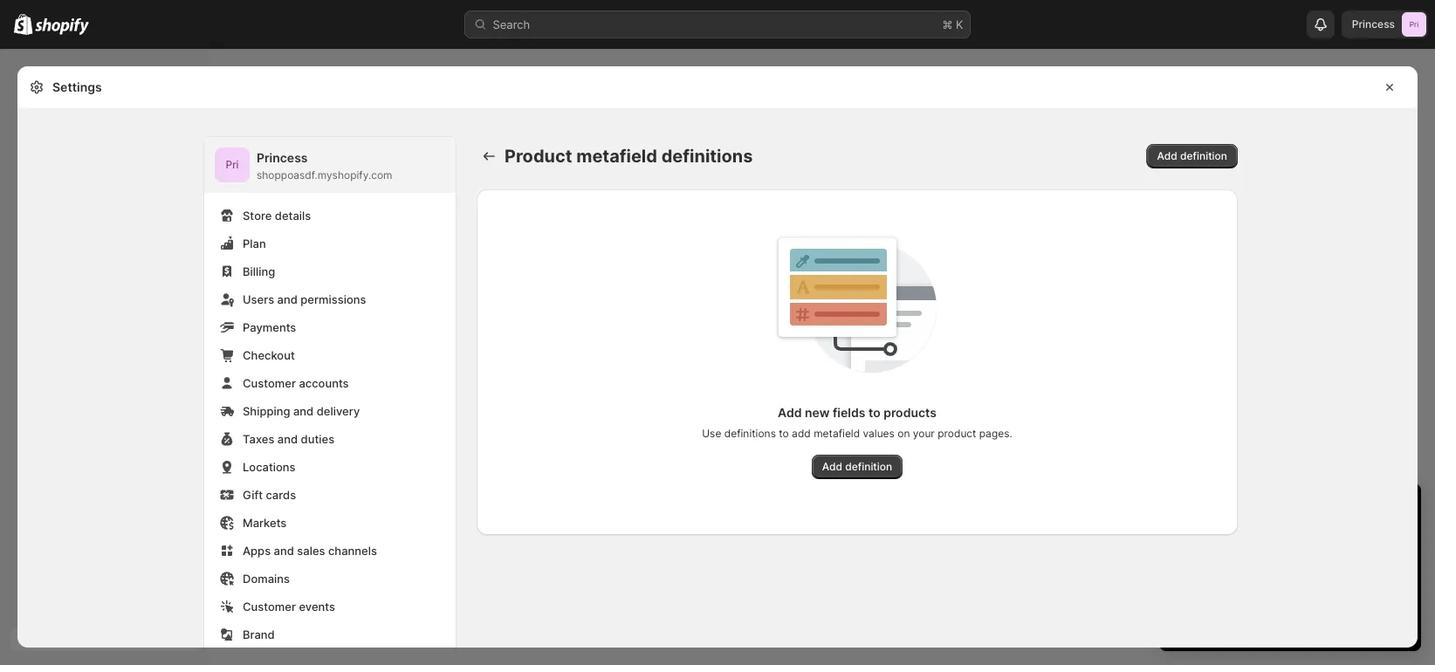 Task type: locate. For each thing, give the bounding box(es) containing it.
customer down checkout
[[243, 376, 296, 390]]

customer accounts link
[[215, 371, 445, 395]]

dialog
[[1425, 66, 1435, 648]]

your inside dropdown button
[[1276, 499, 1312, 520]]

users and permissions
[[243, 292, 366, 306]]

0 horizontal spatial add definition link
[[812, 455, 903, 479]]

customer events
[[243, 600, 335, 613]]

1 horizontal spatial princess
[[1352, 18, 1395, 31]]

plan
[[1266, 531, 1289, 544]]

to left a
[[1216, 531, 1227, 544]]

1 vertical spatial your
[[1276, 499, 1312, 520]]

payments link
[[215, 315, 445, 340]]

apps and sales channels link
[[215, 539, 445, 563]]

0 horizontal spatial princess
[[257, 151, 308, 165]]

2 horizontal spatial to
[[1216, 531, 1227, 544]]

0 horizontal spatial to
[[779, 427, 789, 440]]

locations link
[[215, 455, 445, 479]]

shop settings menu element
[[204, 137, 456, 665]]

store details
[[243, 209, 311, 222]]

cards
[[266, 488, 296, 501]]

plan
[[243, 237, 266, 250]]

princess inside "princess shoppoasdf.myshopify.com"
[[257, 151, 308, 165]]

1 horizontal spatial definition
[[1180, 150, 1227, 162]]

product
[[505, 145, 572, 167]]

0 vertical spatial customer
[[243, 376, 296, 390]]

and
[[277, 292, 298, 306], [293, 404, 314, 418], [277, 432, 298, 446], [1292, 531, 1312, 544], [274, 544, 294, 557]]

0 horizontal spatial add definition
[[822, 460, 892, 473]]

0 vertical spatial add definition link
[[1147, 144, 1238, 168]]

shoppoasdf.myshopify.com
[[257, 169, 392, 182]]

1 customer from the top
[[243, 376, 296, 390]]

settings
[[52, 80, 102, 95]]

0 horizontal spatial metafield
[[576, 145, 657, 167]]

checkout
[[243, 348, 295, 362]]

brand
[[243, 628, 275, 641]]

your right the in
[[1276, 499, 1312, 520]]

your
[[913, 427, 935, 440], [1276, 499, 1312, 520]]

0 vertical spatial your
[[913, 427, 935, 440]]

new
[[805, 405, 830, 420]]

products
[[884, 405, 937, 420]]

k
[[956, 17, 963, 31]]

add definition link
[[1147, 144, 1238, 168], [812, 455, 903, 479]]

and for apps and sales channels
[[274, 544, 294, 557]]

shopify image
[[14, 14, 33, 35], [35, 18, 89, 35]]

1 vertical spatial add definition
[[822, 460, 892, 473]]

add new fields to products use definitions to add metafield values on your product pages.
[[702, 405, 1012, 440]]

princess up shoppoasdf.myshopify.com
[[257, 151, 308, 165]]

add definition
[[1157, 150, 1227, 162], [822, 460, 892, 473]]

1 horizontal spatial to
[[868, 405, 880, 420]]

customer down domains
[[243, 600, 296, 613]]

to left "add"
[[779, 427, 789, 440]]

definitions
[[661, 145, 753, 167], [724, 427, 776, 440]]

taxes
[[243, 432, 274, 446]]

locations
[[243, 460, 296, 474]]

metafield
[[576, 145, 657, 167], [814, 427, 860, 440]]

users and permissions link
[[215, 287, 445, 312]]

0 horizontal spatial definition
[[845, 460, 892, 473]]

customer
[[243, 376, 296, 390], [243, 600, 296, 613]]

and right taxes
[[277, 432, 298, 446]]

1 vertical spatial customer
[[243, 600, 296, 613]]

store details link
[[215, 203, 445, 228]]

shipping
[[243, 404, 290, 418]]

0 horizontal spatial your
[[913, 427, 935, 440]]

princess for princess shoppoasdf.myshopify.com
[[257, 151, 308, 165]]

princess left princess image on the top
[[1352, 18, 1395, 31]]

add for the rightmost add definition link
[[1157, 150, 1177, 162]]

1 horizontal spatial add definition
[[1157, 150, 1227, 162]]

duties
[[301, 432, 334, 446]]

1 vertical spatial add
[[778, 405, 802, 420]]

1
[[1177, 499, 1185, 520]]

get:
[[1315, 531, 1336, 544]]

pri button
[[215, 148, 250, 182]]

metafield down fields
[[814, 427, 860, 440]]

add inside add new fields to products use definitions to add metafield values on your product pages.
[[778, 405, 802, 420]]

domains link
[[215, 567, 445, 591]]

apps and sales channels
[[243, 544, 377, 557]]

1 vertical spatial add definition link
[[812, 455, 903, 479]]

use
[[702, 427, 721, 440]]

payments
[[243, 320, 296, 334]]

0 vertical spatial add
[[1157, 150, 1177, 162]]

princess for princess
[[1352, 18, 1395, 31]]

add
[[1157, 150, 1177, 162], [778, 405, 802, 420], [822, 460, 842, 473]]

your inside add new fields to products use definitions to add metafield values on your product pages.
[[913, 427, 935, 440]]

trial
[[1317, 499, 1348, 520]]

and down customer accounts
[[293, 404, 314, 418]]

1 horizontal spatial add
[[822, 460, 842, 473]]

2 horizontal spatial add
[[1157, 150, 1177, 162]]

1 vertical spatial definitions
[[724, 427, 776, 440]]

apps
[[243, 544, 271, 557]]

princess
[[1352, 18, 1395, 31], [257, 151, 308, 165]]

gift cards link
[[215, 483, 445, 507]]

definition
[[1180, 150, 1227, 162], [845, 460, 892, 473]]

checkout link
[[215, 343, 445, 367]]

0 horizontal spatial add
[[778, 405, 802, 420]]

2 customer from the top
[[243, 600, 296, 613]]

0 vertical spatial add definition
[[1157, 150, 1227, 162]]

0 vertical spatial definition
[[1180, 150, 1227, 162]]

1 horizontal spatial metafield
[[814, 427, 860, 440]]

metafield right the product
[[576, 145, 657, 167]]

day
[[1190, 499, 1220, 520]]

and right apps
[[274, 544, 294, 557]]

2 vertical spatial add
[[822, 460, 842, 473]]

to
[[868, 405, 880, 420], [779, 427, 789, 440], [1216, 531, 1227, 544]]

0 vertical spatial metafield
[[576, 145, 657, 167]]

a
[[1230, 531, 1237, 544]]

add definition for the left add definition link
[[822, 460, 892, 473]]

your right on
[[913, 427, 935, 440]]

add definition for the rightmost add definition link
[[1157, 150, 1227, 162]]

sales
[[297, 544, 325, 557]]

permissions
[[301, 292, 366, 306]]

1 vertical spatial metafield
[[814, 427, 860, 440]]

markets
[[243, 516, 287, 529]]

and right users
[[277, 292, 298, 306]]

1 horizontal spatial your
[[1276, 499, 1312, 520]]

markets link
[[215, 511, 445, 535]]

1 vertical spatial definition
[[845, 460, 892, 473]]

0 vertical spatial princess
[[1352, 18, 1395, 31]]

2 vertical spatial to
[[1216, 531, 1227, 544]]

left
[[1225, 499, 1252, 520]]

to up the values
[[868, 405, 880, 420]]

1 horizontal spatial shopify image
[[35, 18, 89, 35]]

1 vertical spatial princess
[[257, 151, 308, 165]]

shipping and delivery
[[243, 404, 360, 418]]



Task type: describe. For each thing, give the bounding box(es) containing it.
channels
[[328, 544, 377, 557]]

gift cards
[[243, 488, 296, 501]]

in
[[1257, 499, 1271, 520]]

product pages.
[[938, 427, 1012, 440]]

1 horizontal spatial add definition link
[[1147, 144, 1238, 168]]

0 vertical spatial definitions
[[661, 145, 753, 167]]

customer for customer accounts
[[243, 376, 296, 390]]

store
[[243, 209, 272, 222]]

1 day left in your trial
[[1177, 499, 1348, 520]]

definition for the left add definition link
[[845, 460, 892, 473]]

switch to a paid plan and get:
[[1177, 531, 1336, 544]]

⌘
[[942, 17, 953, 31]]

princess image
[[215, 148, 250, 182]]

definitions inside add new fields to products use definitions to add metafield values on your product pages.
[[724, 427, 776, 440]]

0 horizontal spatial shopify image
[[14, 14, 33, 35]]

gift
[[243, 488, 263, 501]]

brand link
[[215, 622, 445, 647]]

users
[[243, 292, 274, 306]]

1 vertical spatial to
[[779, 427, 789, 440]]

switch
[[1177, 531, 1213, 544]]

details
[[275, 209, 311, 222]]

and for users and permissions
[[277, 292, 298, 306]]

customer for customer events
[[243, 600, 296, 613]]

events
[[299, 600, 335, 613]]

values
[[863, 427, 895, 440]]

and left get:
[[1292, 531, 1312, 544]]

plan link
[[215, 231, 445, 256]]

definition for the rightmost add definition link
[[1180, 150, 1227, 162]]

accounts
[[299, 376, 349, 390]]

metafield inside add new fields to products use definitions to add metafield values on your product pages.
[[814, 427, 860, 440]]

and for shipping and delivery
[[293, 404, 314, 418]]

customer accounts
[[243, 376, 349, 390]]

taxes and duties
[[243, 432, 334, 446]]

add for the left add definition link
[[822, 460, 842, 473]]

fields
[[833, 405, 865, 420]]

delivery
[[317, 404, 360, 418]]

shipping and delivery link
[[215, 399, 445, 423]]

princess shoppoasdf.myshopify.com
[[257, 151, 392, 182]]

princess image
[[1402, 12, 1426, 37]]

⌘ k
[[942, 17, 963, 31]]

search
[[493, 17, 530, 31]]

add
[[792, 427, 811, 440]]

domains
[[243, 572, 290, 585]]

on
[[898, 427, 910, 440]]

product metafield definitions
[[505, 145, 753, 167]]

0 vertical spatial to
[[868, 405, 880, 420]]

billing
[[243, 264, 275, 278]]

billing link
[[215, 259, 445, 284]]

taxes and duties link
[[215, 427, 445, 451]]

settings dialog
[[17, 66, 1418, 665]]

customer events link
[[215, 594, 445, 619]]

1 day left in your trial button
[[1159, 484, 1421, 520]]

and for taxes and duties
[[277, 432, 298, 446]]

paid
[[1240, 531, 1263, 544]]



Task type: vqa. For each thing, say whether or not it's contained in the screenshot.
Search collections text box
no



